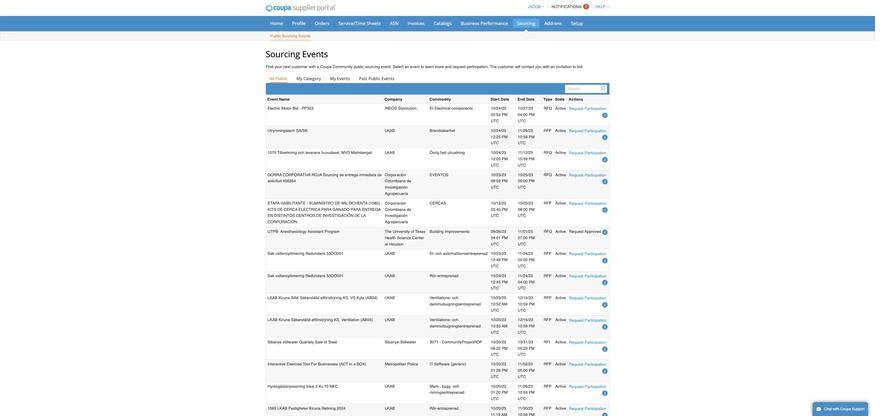 Task type: locate. For each thing, give the bounding box(es) containing it.
10/20/23 up '06:22'
[[491, 340, 506, 345]]

colombiana
[[385, 179, 406, 183], [385, 207, 406, 212]]

11/24/23 04:00 pm utc down 11/01/23 07:00 pm utc
[[518, 251, 535, 269]]

1 vertical spatial a
[[353, 362, 356, 367]]

3 rfp from the top
[[544, 251, 552, 256]]

10/20/23 inside 10/20/23 06:22 pm utc
[[491, 340, 506, 345]]

1 horizontal spatial date
[[526, 97, 535, 102]]

sak vattenoptimering redundans 53do001 for el- och automatitionsentreprenad
[[268, 251, 343, 256]]

10/20/23 inside the 10/20/23 01:20 pm utc
[[491, 384, 506, 389]]

date inside end date button
[[526, 97, 535, 102]]

corporativa
[[283, 173, 311, 177]]

elförsörjning left ks.
[[312, 318, 333, 322]]

1 corporación from the top
[[385, 173, 406, 177]]

sak
[[291, 296, 299, 300]]

3 request participation from the top
[[569, 151, 606, 155]]

1 am from the top
[[502, 302, 507, 307]]

public right the all
[[276, 76, 287, 81]]

2 active from the top
[[555, 128, 566, 133]]

2 request participation from the top
[[569, 129, 606, 133]]

13 request participation button from the top
[[569, 406, 606, 412]]

10:59 inside 11/12/23 10:59 pm utc
[[518, 157, 528, 161]]

the right participation.
[[490, 65, 497, 69]]

2 11/24/23 04:00 pm utc from the top
[[518, 274, 535, 291]]

5 10/23/23 from the top
[[491, 318, 506, 322]]

1 vertical spatial redundans
[[305, 274, 325, 278]]

corporación for gorra corporativa roja sourcing de entrega inmediata de solicitud 456354
[[385, 173, 406, 177]]

3 request participation button from the top
[[569, 150, 606, 156]]

1 participation from the top
[[585, 107, 606, 111]]

3071 - communityprojectrdp
[[430, 340, 482, 345]]

11/26/23 down 11/02/23 05:00 pm utc
[[518, 384, 533, 389]]

utc inside 10/23/23 12:49 pm utc
[[491, 264, 499, 269]]

2 request from the top
[[569, 129, 584, 133]]

6 request participation button from the top
[[569, 251, 606, 257]]

04:00 inside 10/27/23 04:00 pm utc
[[518, 112, 528, 117]]

0 vertical spatial 10/24/23
[[491, 106, 506, 111]]

9 request from the top
[[569, 296, 584, 301]]

11/26/23 10:59 pm utc
[[518, 128, 535, 145], [518, 384, 535, 401]]

10:59 down "11/12/23"
[[518, 157, 528, 161]]

1 horizontal spatial coupa
[[840, 407, 851, 411]]

8 request participation from the top
[[569, 296, 606, 301]]

1 vertical spatial 11/24/23
[[518, 274, 533, 278]]

a right the in on the bottom of the page
[[353, 362, 356, 367]]

request for 10/20/23 06:22 pm utc
[[569, 340, 584, 345]]

6 rfp from the top
[[544, 318, 552, 322]]

request participation button for 10/20/23 11:19 a
[[569, 406, 606, 412]]

request participation button for 10/20/23 06:22 pm utc
[[569, 339, 606, 346]]

1 vattenoptimering from the top
[[275, 251, 304, 256]]

5 10:59 from the top
[[518, 390, 528, 395]]

fastigheter
[[288, 406, 308, 411]]

vattenoptimering down anesthesiology
[[275, 251, 304, 256]]

pm inside 10/23/23 12:49 pm utc
[[502, 258, 508, 262]]

electric
[[268, 106, 280, 111]]

rör-entreprenad down rivningsentreprenad
[[430, 406, 458, 411]]

4 participation from the top
[[585, 173, 606, 177]]

dammutsugningsentreprenad for 10:33
[[430, 324, 481, 329]]

1 horizontal spatial the
[[490, 65, 497, 69]]

säkerställd up sibanye stillwater quartely sale of steel
[[291, 318, 310, 322]]

1 04:00 from the top
[[518, 112, 528, 117]]

utc down 02:53
[[491, 119, 499, 123]]

event name
[[267, 97, 290, 102]]

ventilations- for 10/23/23 10:33 am utc
[[430, 318, 451, 322]]

am inside 10/23/23 10:52 am utc
[[502, 302, 507, 307]]

3 04:00 from the top
[[518, 280, 528, 284]]

1 vertical spatial entreprenad
[[437, 406, 458, 411]]

2 dammutsugningsentreprenad from the top
[[430, 324, 481, 329]]

14 active from the top
[[555, 406, 566, 411]]

10:59 up 10/31/23 at the bottom of the page
[[518, 324, 528, 329]]

10/25/23 down 11/12/23 10:59 pm utc
[[518, 173, 533, 177]]

request for 10/23/23 12:45 pm utc
[[569, 274, 584, 278]]

1 horizontal spatial to
[[573, 65, 576, 69]]

support
[[852, 407, 865, 411]]

ventilations- och dammutsugningsentreprenad for 10:52
[[430, 296, 481, 307]]

ks.
[[334, 318, 340, 322]]

04:00 down 10/27/23
[[518, 112, 528, 117]]

2 para from the left
[[351, 207, 361, 212]]

10/25/23 up 08:00
[[518, 201, 533, 206]]

my for my category
[[296, 76, 302, 81]]

request for 10/20/23 11:19 a
[[569, 407, 584, 411]]

utc inside 10/24/23 12:25 pm utc
[[491, 141, 499, 145]]

2 horizontal spatial with
[[833, 407, 839, 411]]

0 vertical spatial redundans
[[305, 251, 325, 256]]

utc down '06:22'
[[491, 353, 499, 357]]

end date
[[518, 97, 535, 102]]

pm inside 10/12/23 03:40 pm utc
[[502, 207, 508, 212]]

interactive exercise tool for businesses (act in a box)
[[268, 362, 366, 367]]

0 vertical spatial 12/15/23
[[518, 296, 533, 300]]

0 vertical spatial entreprenad
[[437, 274, 458, 278]]

1 vertical spatial 11/24/23 04:00 pm utc
[[518, 274, 535, 291]]

sourcing up next
[[266, 48, 300, 60]]

1 vertical spatial 12/15/23
[[518, 318, 533, 322]]

5 request participation from the top
[[569, 201, 606, 206]]

2 sak vattenoptimering redundans 53do001 from the top
[[268, 274, 343, 278]]

1 customer from the left
[[292, 65, 308, 69]]

2 horizontal spatial -
[[440, 340, 441, 345]]

lkab for 10/24/23 12:03 pm utc
[[385, 150, 395, 155]]

12/15/23 10:59 pm utc right 10/23/23 10:52 am utc
[[518, 296, 535, 313]]

11/26/23 10:59 pm utc up "11/30/23"
[[518, 384, 535, 401]]

3 10/20/23 from the top
[[491, 384, 506, 389]]

rör- for 10/23/23
[[430, 274, 437, 278]]

2 am from the top
[[502, 324, 507, 329]]

2 10/25/23 from the top
[[518, 201, 533, 206]]

of inside the university of texas health science center at houston
[[411, 229, 414, 234]]

1 my from the left
[[296, 76, 302, 81]]

10 request participation button from the top
[[569, 339, 606, 346]]

- right bid
[[299, 106, 301, 111]]

0 vertical spatial sak
[[268, 251, 274, 256]]

rfq right 11/01/23 07:00 pm utc
[[544, 229, 552, 234]]

entreprenad for 10/23/23
[[437, 274, 458, 278]]

find
[[266, 65, 273, 69]]

utc inside the 10/20/23 01:20 pm utc
[[491, 397, 499, 401]]

04:00 for 10/23/23 12:45 pm utc
[[518, 280, 528, 284]]

my events
[[330, 76, 350, 81]]

science
[[397, 236, 411, 240]]

1 vertical spatial sak vattenoptimering redundans 53do001
[[268, 274, 343, 278]]

request participation button for 10/24/23 12:03 pm utc
[[569, 150, 606, 156]]

ventilations-
[[430, 296, 451, 300], [430, 318, 451, 322]]

0 vertical spatial 11/26/23 10:59 pm utc
[[518, 128, 535, 145]]

0 vertical spatial dammutsugningsentreprenad
[[430, 302, 481, 307]]

6 participation from the top
[[585, 252, 606, 256]]

1 12/15/23 10:59 pm utc from the top
[[518, 296, 535, 313]]

12/15/23 10:59 pm utc up 10/31/23 at the bottom of the page
[[518, 318, 535, 335]]

event name button
[[267, 96, 290, 103]]

2 corporación colombiana de investigación agropecuaria from the top
[[385, 201, 411, 224]]

pm inside 10/23/23 12:45 pm utc
[[502, 280, 508, 284]]

rfq right 10/25/23 05:00 pm utc
[[544, 173, 552, 177]]

utc down 03:40
[[491, 214, 499, 218]]

1 vertical spatial ventilations- och dammutsugningsentreprenad
[[430, 318, 481, 329]]

0 vertical spatial coupa
[[320, 65, 332, 69]]

9 request participation from the top
[[569, 318, 606, 323]]

rfp
[[544, 128, 552, 133], [544, 201, 552, 206], [544, 251, 552, 256], [544, 274, 552, 278], [544, 296, 552, 300], [544, 318, 552, 322], [544, 362, 552, 367], [544, 384, 552, 389], [544, 406, 552, 411]]

box)
[[357, 362, 366, 367]]

1 12/15/23 from the top
[[518, 296, 533, 300]]

utc down 12:45
[[491, 286, 499, 291]]

rör- for 10/20/23
[[430, 406, 437, 411]]

5 rfp from the top
[[544, 296, 552, 300]]

1 vertical spatial 10/25/23
[[518, 201, 533, 206]]

utc up 10/31/23 at the bottom of the page
[[518, 330, 526, 335]]

the university of texas health science center at houston
[[385, 229, 425, 246]]

11/01/23 07:00 pm utc
[[518, 229, 535, 246]]

53do001 up ks,
[[327, 274, 343, 278]]

1 horizontal spatial an
[[551, 65, 555, 69]]

10:59 up "11/30/23"
[[518, 390, 528, 395]]

elförsörjning left ks,
[[320, 296, 342, 300]]

pm inside the 10/20/23 01:20 pm utc
[[502, 390, 508, 395]]

0 vertical spatial vattenoptimering
[[275, 251, 304, 256]]

2 10:59 from the top
[[518, 157, 528, 161]]

tab list
[[266, 75, 609, 83]]

0 vertical spatial am
[[502, 302, 507, 307]]

kiruna left relining
[[309, 406, 320, 411]]

date inside start date button
[[501, 97, 509, 102]]

10/20/23 up 11:19
[[491, 406, 506, 411]]

0 vertical spatial sak vattenoptimering redundans 53do001
[[268, 251, 343, 256]]

04:01
[[491, 236, 501, 240]]

0 horizontal spatial a
[[317, 65, 319, 69]]

och for lkab kiruna säkerställd elförsörjning ks. ventilation (ab04)
[[452, 318, 458, 322]]

lkab for 10/23/23 10:33 am utc
[[385, 318, 395, 322]]

01:29
[[491, 368, 501, 373]]

10/23/23 inside '10/23/23 10:33 am utc'
[[491, 318, 506, 322]]

rör- down rivningsentreprenad
[[430, 406, 437, 411]]

1 ventilations- from the top
[[430, 296, 451, 300]]

5 active from the top
[[555, 201, 566, 206]]

participation for 10/24/23 12:03 pm utc
[[585, 151, 606, 155]]

2 10/23/23 from the top
[[491, 251, 506, 256]]

rör-entreprenad for 10/20/23 11:19 a
[[430, 406, 458, 411]]

10/25/23 for 05:00
[[518, 173, 533, 177]]

8 participation from the top
[[585, 296, 606, 301]]

the up health
[[385, 229, 392, 234]]

12/15/23 for 10/23/23 10:33 am utc
[[518, 318, 533, 322]]

1 11/26/23 from the top
[[518, 128, 533, 133]]

utc down 01:20
[[491, 397, 499, 401]]

investigación for etapa habilitante - suministro de mil ochenta (1080) kits de cerca electrica para ganado para entrega en distintos centros de investigación de la corporación
[[385, 214, 408, 218]]

request participation for 10/24/23 02:53 pm utc
[[569, 107, 606, 111]]

4 request participation from the top
[[569, 173, 606, 177]]

1 horizontal spatial -
[[307, 201, 308, 206]]

2 colombiana from the top
[[385, 207, 406, 212]]

0 horizontal spatial date
[[501, 97, 509, 102]]

utc inside 10/25/23 05:00 pm utc
[[518, 185, 526, 190]]

1 vertical spatial am
[[502, 324, 507, 329]]

1 horizontal spatial my
[[330, 76, 336, 81]]

rfq for 11/12/23 10:59 pm utc
[[544, 150, 552, 155]]

sourcing down profile link
[[282, 34, 297, 38]]

13 request from the top
[[569, 385, 584, 389]]

0 vertical spatial kiruna
[[279, 296, 290, 300]]

1 vertical spatial rör-
[[430, 406, 437, 411]]

(ab04)
[[365, 296, 378, 300], [361, 318, 373, 322]]

10/20/23 up 01:20
[[491, 384, 506, 389]]

0 vertical spatial ventilations- och dammutsugningsentreprenad
[[430, 296, 481, 307]]

1 vertical spatial sak
[[268, 274, 274, 278]]

1 05:00 from the top
[[518, 179, 528, 183]]

rör-entreprenad
[[430, 274, 458, 278], [430, 406, 458, 411]]

1 vertical spatial vattenoptimering
[[275, 274, 304, 278]]

2 10/24/23 from the top
[[491, 128, 506, 133]]

1 vertical spatial ventilations-
[[430, 318, 451, 322]]

start
[[491, 97, 500, 102]]

2 rfq from the top
[[544, 150, 552, 155]]

active for 10/20/23 11:19 a
[[555, 406, 566, 411]]

request participation for 10/20/23 11:19 a
[[569, 407, 606, 411]]

2 vertical spatial 10/24/23
[[491, 150, 506, 155]]

active for 10/12/23 03:40 pm utc
[[555, 201, 566, 206]]

utc inside '10/20/23 01:29 pm utc'
[[491, 375, 499, 379]]

10/24/23 inside 10/24/23 12:03 pm utc
[[491, 150, 506, 155]]

11/24/23 04:00 pm utc right 10/23/23 12:45 pm utc
[[518, 274, 535, 291]]

0 horizontal spatial -
[[299, 106, 301, 111]]

10/25/23 inside 10/25/23 08:00 pm utc
[[518, 201, 533, 206]]

de
[[339, 173, 344, 177], [377, 173, 382, 177], [407, 179, 411, 183], [407, 207, 411, 212]]

0 horizontal spatial with
[[309, 65, 316, 69]]

2 10/20/23 from the top
[[491, 362, 506, 367]]

0 vertical spatial colombiana
[[385, 179, 406, 183]]

pm inside '10/20/23 01:29 pm utc'
[[502, 368, 508, 373]]

3 rfq from the top
[[544, 173, 552, 177]]

1 vertical spatial kiruna
[[279, 318, 290, 322]]

1 vertical spatial 10/24/23
[[491, 128, 506, 133]]

1 10/25/23 from the top
[[518, 173, 533, 177]]

entrega
[[345, 173, 358, 177]]

request participation button for 10/23/23 12:49 pm utc
[[569, 251, 606, 257]]

2 ventilations- from the top
[[430, 318, 451, 322]]

utc right 10/23/23 12:49 pm utc
[[518, 264, 526, 269]]

10/20/23 inside '10/20/23 01:29 pm utc'
[[491, 362, 506, 367]]

10/23/23 up 12:45
[[491, 274, 506, 278]]

10/23/23 inside 10/23/23 10:52 am utc
[[491, 296, 506, 300]]

sourcing right the 'roja'
[[323, 173, 338, 177]]

1 sak from the top
[[268, 251, 274, 256]]

customer right next
[[292, 65, 308, 69]]

10/23/23 inside 10/23/23 12:49 pm utc
[[491, 251, 506, 256]]

11 active from the top
[[555, 340, 566, 345]]

1 vertical spatial corporación
[[385, 201, 406, 206]]

12 request from the top
[[569, 362, 584, 367]]

participation for 10/23/23 09:59 pm utc
[[585, 173, 606, 177]]

2 12/15/23 from the top
[[518, 318, 533, 322]]

chat with coupa support
[[824, 407, 865, 411]]

0 vertical spatial a
[[317, 65, 319, 69]]

rfq for 10/27/23 04:00 pm utc
[[544, 106, 552, 111]]

10/23/23 for 12:49
[[491, 251, 506, 256]]

service/time sheets link
[[335, 19, 385, 28]]

profile
[[292, 20, 306, 26]]

1 colombiana from the top
[[385, 179, 406, 183]]

2 11/24/23 from the top
[[518, 274, 533, 278]]

entreprenad down el- och automatitionsentreprenad
[[437, 274, 458, 278]]

7 active from the top
[[555, 251, 566, 256]]

11/26/23 for 10/24/23 12:25 pm utc
[[518, 128, 533, 133]]

10/23/23 up 09:59
[[491, 173, 506, 177]]

0 vertical spatial 11/24/23
[[518, 251, 533, 256]]

navigation
[[525, 1, 609, 13]]

1 vertical spatial 04:00
[[518, 258, 528, 262]]

de
[[335, 201, 340, 206], [277, 207, 283, 212], [316, 214, 322, 218], [355, 214, 360, 218]]

0 vertical spatial of
[[411, 229, 414, 234]]

to
[[421, 65, 424, 69], [573, 65, 576, 69]]

redundans
[[305, 251, 325, 256], [305, 274, 325, 278]]

to left "learn"
[[421, 65, 424, 69]]

active for 10/23/23 12:45 pm utc
[[555, 274, 566, 278]]

05:00 inside 11/02/23 05:00 pm utc
[[518, 368, 528, 373]]

request for 10/20/23 01:29 pm utc
[[569, 362, 584, 367]]

0 horizontal spatial coupa
[[320, 65, 332, 69]]

utc up 08:00
[[518, 185, 526, 190]]

8 active from the top
[[555, 274, 566, 278]]

10/24/23 up 12:03
[[491, 150, 506, 155]]

0 vertical spatial corporación colombiana de investigación agropecuaria
[[385, 173, 411, 196]]

0 vertical spatial 53do001
[[327, 251, 343, 256]]

53do001 for el- och automatitionsentreprenad
[[327, 251, 343, 256]]

och for lkab kiruna sak säkerställd elförsörjning ks, vs kyla (ab04)
[[452, 296, 458, 300]]

utc inside 11/12/23 10:59 pm utc
[[518, 163, 526, 168]]

4 10/20/23 from the top
[[491, 406, 506, 411]]

- right 3071
[[440, 340, 441, 345]]

kiruna for säkerställd
[[279, 318, 290, 322]]

request participation button
[[569, 106, 606, 112], [569, 128, 606, 134], [569, 150, 606, 156], [569, 172, 606, 178], [569, 200, 606, 207], [569, 251, 606, 257], [569, 273, 606, 279], [569, 295, 606, 301], [569, 317, 606, 324], [569, 339, 606, 346], [569, 362, 606, 368], [569, 384, 606, 390], [569, 406, 606, 412]]

2 my from the left
[[330, 76, 336, 81]]

10/20/23 for 11:19
[[491, 406, 506, 411]]

1 horizontal spatial para
[[351, 207, 361, 212]]

request participation for 10/23/23 10:33 am utc
[[569, 318, 606, 323]]

03:40
[[491, 207, 501, 212]]

04:00 down 07:00
[[518, 258, 528, 262]]

request participation for 10/23/23 09:59 pm utc
[[569, 173, 606, 177]]

request for 10/24/23 02:53 pm utc
[[569, 107, 584, 111]]

request participation button for 10/20/23 01:20 pm utc
[[569, 384, 606, 390]]

ineos styrolution
[[385, 106, 417, 111]]

1 10/23/23 from the top
[[491, 173, 506, 177]]

entreprenad
[[437, 274, 458, 278], [437, 406, 458, 411]]

colombiana for (1080)
[[385, 207, 406, 212]]

11/24/23
[[518, 251, 533, 256], [518, 274, 533, 278]]

10:59 inside 11/30/23 10:59 p
[[518, 413, 528, 416]]

utc down 07:00
[[518, 242, 526, 246]]

rfq for 10/25/23 05:00 pm utc
[[544, 173, 552, 177]]

11/24/23 04:00 pm utc for 10/23/23 12:49 pm utc
[[518, 251, 535, 269]]

1 vertical spatial 11/26/23 10:59 pm utc
[[518, 384, 535, 401]]

active for 10/20/23 01:20 pm utc
[[555, 384, 566, 389]]

lkab for 10/23/23 12:49 pm utc
[[385, 251, 395, 256]]

request approved
[[569, 229, 601, 234]]

all
[[270, 76, 274, 81]]

pm inside 10/24/23 12:03 pm utc
[[502, 157, 508, 161]]

rfp for 10/20/23 01:29 pm utc
[[544, 362, 552, 367]]

sibanye
[[268, 340, 282, 345]]

0 vertical spatial -
[[299, 106, 301, 111]]

1 vertical spatial corporación colombiana de investigación agropecuaria
[[385, 201, 411, 224]]

habilitante
[[281, 201, 306, 206]]

0 vertical spatial the
[[490, 65, 497, 69]]

1 active from the top
[[555, 106, 566, 111]]

1 sak vattenoptimering redundans 53do001 from the top
[[268, 251, 343, 256]]

1 vertical spatial 12/15/23 10:59 pm utc
[[518, 318, 535, 335]]

am for 10:33
[[502, 324, 507, 329]]

10 active from the top
[[555, 318, 566, 322]]

colombiana for de
[[385, 179, 406, 183]]

0 vertical spatial 12/15/23 10:59 pm utc
[[518, 296, 535, 313]]

lkab kiruna sak säkerställd elförsörjning ks, vs kyla (ab04)
[[268, 296, 378, 300]]

12/15/23 10:59 pm utc for 10/23/23 10:33 am utc
[[518, 318, 535, 335]]

10/23/23 inside the 10/23/23 09:59 pm utc
[[491, 173, 506, 177]]

1 horizontal spatial a
[[353, 362, 356, 367]]

a up category
[[317, 65, 319, 69]]

kiruna for sak
[[279, 296, 290, 300]]

2 12/15/23 10:59 pm utc from the top
[[518, 318, 535, 335]]

pm
[[502, 112, 508, 117], [529, 112, 535, 117], [502, 135, 508, 139], [529, 135, 535, 139], [502, 157, 508, 161], [529, 157, 535, 161], [502, 179, 508, 183], [529, 179, 535, 183], [502, 207, 508, 212], [529, 207, 535, 212], [502, 236, 508, 240], [529, 236, 535, 240], [502, 258, 508, 262], [529, 258, 535, 262], [502, 280, 508, 284], [529, 280, 535, 284], [529, 302, 535, 307], [529, 324, 535, 329], [502, 346, 508, 351], [529, 346, 535, 351], [502, 368, 508, 373], [529, 368, 535, 373], [502, 390, 508, 395], [529, 390, 535, 395]]

11/26/23 10:59 pm utc up "11/12/23"
[[518, 128, 535, 145]]

10/23/23 for 10:33
[[491, 318, 506, 322]]

0 vertical spatial ventilations-
[[430, 296, 451, 300]]

1 corporación colombiana de investigación agropecuaria from the top
[[385, 173, 411, 196]]

lkab for 10/24/23 12:25 pm utc
[[385, 128, 395, 133]]

events up category
[[302, 48, 328, 60]]

53do001 down program
[[327, 251, 343, 256]]

10:59 right 10/23/23 10:52 am utc
[[518, 302, 528, 307]]

och inside 'mark-, bygg- och rivningsentreprenad'
[[453, 384, 459, 389]]

vattenoptimering
[[275, 251, 304, 256], [275, 274, 304, 278]]

next
[[283, 65, 291, 69]]

gorra
[[268, 173, 282, 177]]

help link
[[593, 5, 609, 9]]

utc inside 10/20/23 06:22 pm utc
[[491, 353, 499, 357]]

past
[[359, 76, 367, 81]]

04:00 right 10/23/23 12:45 pm utc
[[518, 280, 528, 284]]

end date button
[[518, 96, 535, 103]]

9 rfp from the top
[[544, 406, 552, 411]]

redundans down assistant
[[305, 251, 325, 256]]

1 10/24/23 from the top
[[491, 106, 506, 111]]

my down community
[[330, 76, 336, 81]]

1 vertical spatial investigación
[[385, 214, 408, 218]]

10/20/23 for 01:20
[[491, 384, 506, 389]]

10/24/23 for 12:25
[[491, 128, 506, 133]]

0 vertical spatial rör-entreprenad
[[430, 274, 458, 278]]

public down home
[[270, 34, 281, 38]]

sak
[[268, 251, 274, 256], [268, 274, 274, 278]]

utc inside 10/12/23 03:40 pm utc
[[491, 214, 499, 218]]

10 request from the top
[[569, 318, 584, 323]]

request participation
[[569, 107, 606, 111], [569, 129, 606, 133], [569, 151, 606, 155], [569, 173, 606, 177], [569, 201, 606, 206], [569, 252, 606, 256], [569, 274, 606, 278], [569, 296, 606, 301], [569, 318, 606, 323], [569, 340, 606, 345], [569, 362, 606, 367], [569, 385, 606, 389], [569, 407, 606, 411]]

2 participation from the top
[[585, 129, 606, 133]]

de up distintos
[[277, 207, 283, 212]]

redundans for rör-entreprenad
[[305, 274, 325, 278]]

0 horizontal spatial my
[[296, 76, 302, 81]]

2 rfp from the top
[[544, 201, 552, 206]]

7 request participation button from the top
[[569, 273, 606, 279]]

coupa left community
[[320, 65, 332, 69]]

10/24/23 for 02:53
[[491, 106, 506, 111]]

- up electrica
[[307, 201, 308, 206]]

utc down 11/02/23
[[518, 375, 526, 379]]

utc down 04:01 in the right bottom of the page
[[491, 242, 499, 246]]

10/24/23 inside 10/24/23 12:25 pm utc
[[491, 128, 506, 133]]

05:00 inside 10/25/23 05:00 pm utc
[[518, 179, 528, 183]]

my category
[[296, 76, 321, 81]]

1 vertical spatial dammutsugningsentreprenad
[[430, 324, 481, 329]]

0 horizontal spatial the
[[385, 229, 392, 234]]

am inside '10/23/23 10:33 am utc'
[[502, 324, 507, 329]]

0 horizontal spatial to
[[421, 65, 424, 69]]

10/20/23 inside the 10/20/23 11:19 a
[[491, 406, 506, 411]]

0 vertical spatial investigación
[[385, 185, 408, 190]]

10/23/23 inside 10/23/23 12:45 pm utc
[[491, 274, 506, 278]]

utc down 08:00
[[518, 214, 526, 218]]

jacob link
[[525, 5, 544, 9]]

3 request from the top
[[569, 151, 584, 155]]

12/15/23 right 10/23/23 10:52 am utc
[[518, 296, 533, 300]]

an left the event
[[405, 65, 409, 69]]

0 vertical spatial 11/26/23
[[518, 128, 533, 133]]

utc inside 10/25/23 08:00 pm utc
[[518, 214, 526, 218]]

business
[[461, 20, 479, 26]]

2 vertical spatial 04:00
[[518, 280, 528, 284]]

8 rfp from the top
[[544, 384, 552, 389]]

2 11/26/23 from the top
[[518, 384, 533, 389]]

1 10/20/23 from the top
[[491, 340, 506, 345]]

10/23/23 for 12:45
[[491, 274, 506, 278]]

rfp for 10/20/23 01:20 pm utc
[[544, 384, 552, 389]]

public for past
[[369, 76, 380, 81]]

coupa left support
[[840, 407, 851, 411]]

corporación
[[268, 220, 297, 224]]

0 horizontal spatial of
[[324, 340, 327, 345]]

(act
[[339, 362, 348, 367]]

12/15/23 for 10/23/23 10:52 am utc
[[518, 296, 533, 300]]

rör-entreprenad for 10/23/23 12:45 pm utc
[[430, 274, 458, 278]]

active for 09/26/23 04:01 pm utc
[[555, 229, 566, 234]]

pm inside 09/26/23 04:01 pm utc
[[502, 236, 508, 240]]

9 request participation button from the top
[[569, 317, 606, 324]]

1 vertical spatial (ab04)
[[361, 318, 373, 322]]

1 vertical spatial rör-entreprenad
[[430, 406, 458, 411]]

pm inside 10/24/23 12:25 pm utc
[[502, 135, 508, 139]]

corporación for etapa habilitante - suministro de mil ochenta (1080) kits de cerca electrica para ganado para entrega en distintos centros de investigación de la corporación
[[385, 201, 406, 206]]

sibanye-stillwater
[[385, 340, 416, 345]]

participation for 10/23/23 12:45 pm utc
[[585, 274, 606, 278]]

sak vattenoptimering redundans 53do001 up sak
[[268, 274, 343, 278]]

10/25/23 inside 10/25/23 05:00 pm utc
[[518, 173, 533, 177]]

0 vertical spatial agropecuaria
[[385, 191, 408, 196]]

events
[[299, 34, 311, 38], [302, 48, 328, 60], [337, 76, 350, 81], [381, 76, 394, 81]]

1 vertical spatial the
[[385, 229, 392, 234]]

events down "profile"
[[299, 34, 311, 38]]

0 vertical spatial 10/25/23
[[518, 173, 533, 177]]

para down suministro
[[321, 207, 332, 212]]

12:25
[[491, 135, 501, 139]]

1 vertical spatial of
[[324, 340, 327, 345]]

redundans up the 'lkab kiruna sak säkerställd elförsörjning ks, vs kyla (ab04)'
[[305, 274, 325, 278]]

2 investigación from the top
[[385, 214, 408, 218]]

of right sale
[[324, 340, 327, 345]]

12 request participation from the top
[[569, 385, 606, 389]]

0 vertical spatial 05:00
[[518, 179, 528, 183]]

1 vertical spatial -
[[307, 201, 308, 206]]

9 active from the top
[[555, 296, 566, 300]]

pm inside 10/25/23 05:00 pm utc
[[529, 179, 535, 183]]

software
[[434, 362, 450, 367]]

12 participation from the top
[[585, 385, 606, 389]]

8 request from the top
[[569, 274, 584, 278]]

1 10:59 from the top
[[518, 135, 528, 139]]

1 dammutsugningsentreprenad from the top
[[430, 302, 481, 307]]

utc down the 10:33 on the right of the page
[[491, 330, 499, 335]]

sak vattenoptimering redundans 53do001 down "utpb- anesthesiology assistant program"
[[268, 251, 343, 256]]

10/23/23 for 10:52
[[491, 296, 506, 300]]

11/24/23 for 10/23/23 12:45 pm utc
[[518, 274, 533, 278]]

utc down "11/12/23"
[[518, 163, 526, 168]]

with inside chat with coupa support button
[[833, 407, 839, 411]]

7 request from the top
[[569, 252, 584, 256]]

etapa
[[268, 201, 280, 206]]

date right 'end'
[[526, 97, 535, 102]]

corporación right (1080) at top left
[[385, 201, 406, 206]]

10/24/23 inside 10/24/23 02:53 pm utc
[[491, 106, 506, 111]]

10/23/23
[[491, 173, 506, 177], [491, 251, 506, 256], [491, 274, 506, 278], [491, 296, 506, 300], [491, 318, 506, 322]]

10/24/23 for 12:03
[[491, 150, 506, 155]]

pm inside 10/24/23 02:53 pm utc
[[502, 112, 508, 117]]

assistant
[[308, 229, 324, 234]]

2 vattenoptimering from the top
[[275, 274, 304, 278]]

7 request participation from the top
[[569, 274, 606, 278]]

pm inside 11/01/23 07:00 pm utc
[[529, 236, 535, 240]]

1 request participation from the top
[[569, 107, 606, 111]]

11/24/23 for 10/23/23 12:49 pm utc
[[518, 251, 533, 256]]

1 horizontal spatial customer
[[498, 65, 514, 69]]

10:59 for 10/24/23 12:03 pm utc
[[518, 157, 528, 161]]

1 vertical spatial colombiana
[[385, 207, 406, 212]]

rfq down type button at the right
[[544, 106, 552, 111]]

with right you
[[543, 65, 550, 69]]

request participation button for 10/23/23 10:52 am utc
[[569, 295, 606, 301]]

1 vertical spatial elförsörjning
[[312, 318, 333, 322]]

home
[[270, 20, 283, 26]]

11 request participation button from the top
[[569, 362, 606, 368]]

(ab04) right ventilation
[[361, 318, 373, 322]]

2
[[315, 384, 318, 389]]

utc down 12:25
[[491, 141, 499, 145]]

11/24/23 down 11/01/23 07:00 pm utc
[[518, 251, 533, 256]]

0 vertical spatial corporación
[[385, 173, 406, 177]]

date for end date
[[526, 97, 535, 102]]

utc down 05:29 on the bottom right
[[518, 353, 526, 357]]

05:00 down 11/02/23
[[518, 368, 528, 373]]

components
[[452, 106, 473, 111]]

1 vertical spatial coupa
[[840, 407, 851, 411]]

participation for 10/23/23 10:33 am utc
[[585, 318, 606, 323]]

university
[[393, 229, 410, 234]]

5 request participation button from the top
[[569, 200, 606, 207]]

10/20/23 up 01:29
[[491, 362, 506, 367]]

my left category
[[296, 76, 302, 81]]

11/24/23 04:00 pm utc for 10/23/23 12:45 pm utc
[[518, 274, 535, 291]]

10/24/23 up 12:25
[[491, 128, 506, 133]]

1 horizontal spatial of
[[411, 229, 414, 234]]

lkab for 10/23/23 12:45 pm utc
[[385, 274, 395, 278]]

1 vertical spatial 53do001
[[327, 274, 343, 278]]

0 horizontal spatial customer
[[292, 65, 308, 69]]

date right start
[[501, 97, 509, 102]]

utpb- anesthesiology assistant program
[[268, 229, 340, 234]]

request participation for 10/24/23 12:25 pm utc
[[569, 129, 606, 133]]

2 rör- from the top
[[430, 406, 437, 411]]

0 vertical spatial 11/24/23 04:00 pm utc
[[518, 251, 535, 269]]

0 vertical spatial rör-
[[430, 274, 437, 278]]

10/23/23 up 10:52 at right
[[491, 296, 506, 300]]

am right 10:52 at right
[[502, 302, 507, 307]]

utc down 10:52 at right
[[491, 308, 499, 313]]

utc up "11/30/23"
[[518, 397, 526, 401]]

request participation for 10/24/23 12:03 pm utc
[[569, 151, 606, 155]]

1 redundans from the top
[[305, 251, 325, 256]]

program
[[325, 229, 340, 234]]

1 vertical spatial agropecuaria
[[385, 220, 408, 224]]

rfp for 10/24/23 12:25 pm utc
[[544, 128, 552, 133]]

0 vertical spatial 04:00
[[518, 112, 528, 117]]

11 request participation from the top
[[569, 362, 606, 367]]

0 horizontal spatial an
[[405, 65, 409, 69]]

utc
[[491, 119, 499, 123], [518, 119, 526, 123], [491, 141, 499, 145], [518, 141, 526, 145], [491, 163, 499, 168], [518, 163, 526, 168], [491, 185, 499, 190], [518, 185, 526, 190], [491, 214, 499, 218], [518, 214, 526, 218], [491, 242, 499, 246], [518, 242, 526, 246], [491, 264, 499, 269], [518, 264, 526, 269], [491, 286, 499, 291], [518, 286, 526, 291], [491, 308, 499, 313], [518, 308, 526, 313], [491, 330, 499, 335], [518, 330, 526, 335], [491, 353, 499, 357], [518, 353, 526, 357], [491, 375, 499, 379], [518, 375, 526, 379], [491, 397, 499, 401], [518, 397, 526, 401]]

public
[[354, 65, 364, 69]]

service/time
[[339, 20, 366, 26]]

2 vertical spatial kiruna
[[309, 406, 320, 411]]

1 rör-entreprenad from the top
[[430, 274, 458, 278]]

1 vertical spatial 11/26/23
[[518, 384, 533, 389]]

request for 10/23/23 10:52 am utc
[[569, 296, 584, 301]]

find your next customer with a coupa community public sourcing event. select an event to learn more and request participation. the customer will contact you with an invitation to bid.
[[266, 65, 583, 69]]

10/23/23 up 12:49
[[491, 251, 506, 256]]

0 vertical spatial (ab04)
[[365, 296, 378, 300]]

7 rfp from the top
[[544, 362, 552, 367]]



Task type: vqa. For each thing, say whether or not it's contained in the screenshot.
'customer setup' at the top left of page
no



Task type: describe. For each thing, give the bounding box(es) containing it.
sourcing down jacob
[[517, 20, 535, 26]]

exercise
[[287, 362, 302, 367]]

rfp for 10/23/23 12:45 pm utc
[[544, 274, 552, 278]]

1 an from the left
[[405, 65, 409, 69]]

request for 10/12/23 03:40 pm utc
[[569, 201, 584, 206]]

request for 10/20/23 01:20 pm utc
[[569, 385, 584, 389]]

electrical
[[435, 106, 450, 111]]

(generic)
[[451, 362, 466, 367]]

commodity
[[429, 97, 451, 102]]

pm inside 10/20/23 06:22 pm utc
[[502, 346, 508, 351]]

active for 10/24/23 12:03 pm utc
[[555, 150, 566, 155]]

active for 10/24/23 12:25 pm utc
[[555, 128, 566, 133]]

pm inside 10/31/23 05:29 pm utc
[[529, 346, 535, 351]]

10/31/23
[[518, 340, 533, 345]]

dammutsugningsentreprenad for 10:52
[[430, 302, 481, 307]]

10/23/23 12:45 pm utc
[[491, 274, 508, 291]]

tillverkning
[[277, 150, 297, 155]]

coupa inside button
[[840, 407, 851, 411]]

state
[[555, 97, 565, 102]]

1065
[[268, 406, 276, 411]]

motor
[[281, 106, 291, 111]]

utc inside the 10/23/23 09:59 pm utc
[[491, 185, 499, 190]]

2 vertical spatial -
[[440, 340, 441, 345]]

tab list containing all public
[[266, 75, 609, 83]]

participation for 10/23/23 12:49 pm utc
[[585, 252, 606, 256]]

public for all
[[276, 76, 287, 81]]

1 horizontal spatial with
[[543, 65, 550, 69]]

request participation button for 10/23/23 12:45 pm utc
[[569, 273, 606, 279]]

request participation button for 10/24/23 12:25 pm utc
[[569, 128, 606, 134]]

request for 10/23/23 12:49 pm utc
[[569, 252, 584, 256]]

start date
[[491, 97, 509, 102]]

rfp for 10/23/23 10:33 am utc
[[544, 318, 552, 322]]

request for 10/23/23 10:33 am utc
[[569, 318, 584, 323]]

utc inside 10/24/23 12:03 pm utc
[[491, 163, 499, 168]]

building
[[430, 229, 444, 234]]

agropecuaria for gorra corporativa roja sourcing de entrega inmediata de solicitud 456354
[[385, 191, 408, 196]]

11/26/23 10:59 pm utc for 10/24/23 12:25 pm utc
[[518, 128, 535, 145]]

10/12/23 03:40 pm utc
[[491, 201, 508, 218]]

active for 10/23/23 09:59 pm utc
[[555, 173, 566, 177]]

10/25/23 for 08:00
[[518, 201, 533, 206]]

request participation for 10/20/23 06:22 pm utc
[[569, 340, 606, 345]]

övrig fast utrustning
[[430, 150, 465, 155]]

styrolution
[[398, 106, 417, 111]]

setup link
[[567, 19, 587, 28]]

request participation button for 10/24/23 02:53 pm utc
[[569, 106, 606, 112]]

sak for el- och automatitionsentreprenad
[[268, 251, 274, 256]]

10:59 for 10/24/23 12:25 pm utc
[[518, 135, 528, 139]]

sak vattenoptimering redundans 53do001 for rör-entreprenad
[[268, 274, 343, 278]]

events down community
[[337, 76, 350, 81]]

inmediata
[[359, 173, 376, 177]]

sa/sk
[[296, 128, 308, 133]]

request participation for 10/23/23 12:49 pm utc
[[569, 252, 606, 256]]

10/25/23 05:00 pm utc
[[518, 173, 535, 190]]

11/30/23
[[518, 406, 533, 411]]

at
[[385, 242, 388, 246]]

12/15/23 10:59 pm utc for 10/23/23 10:52 am utc
[[518, 296, 535, 313]]

contact
[[522, 65, 534, 69]]

event.
[[381, 65, 392, 69]]

kv.10
[[319, 384, 328, 389]]

am for 10:52
[[502, 302, 507, 307]]

utc inside 10/23/23 12:45 pm utc
[[491, 286, 499, 291]]

de left la
[[355, 214, 360, 218]]

pm inside 10/27/23 04:00 pm utc
[[529, 112, 535, 117]]

1 to from the left
[[421, 65, 424, 69]]

02:53
[[491, 112, 501, 117]]

you
[[535, 65, 542, 69]]

active for 10/20/23 01:29 pm utc
[[555, 362, 566, 367]]

date for start date
[[501, 97, 509, 102]]

search image
[[600, 86, 605, 92]]

request participation button for 10/12/23 03:40 pm utc
[[569, 200, 606, 207]]

pm inside 11/02/23 05:00 pm utc
[[529, 368, 535, 373]]

the inside the university of texas health science center at houston
[[385, 229, 392, 234]]

utc inside 10/31/23 05:29 pm utc
[[518, 353, 526, 357]]

10/27/23 04:00 pm utc
[[518, 106, 535, 123]]

request for 10/24/23 12:03 pm utc
[[569, 151, 584, 155]]

lokal
[[306, 384, 314, 389]]

rivningsentreprenad
[[430, 390, 464, 395]]

houston
[[389, 242, 404, 246]]

bygg-
[[442, 384, 452, 389]]

rfp for 10/23/23 12:49 pm utc
[[544, 251, 552, 256]]

utc inside '10/23/23 10:33 am utc'
[[491, 330, 499, 335]]

roja
[[312, 173, 322, 177]]

sourcing inside gorra corporativa roja sourcing de entrega inmediata de solicitud 456354
[[323, 173, 338, 177]]

05:00 for 11/02/23
[[518, 368, 528, 373]]

my category link
[[293, 75, 325, 83]]

active for 10/20/23 06:22 pm utc
[[555, 340, 566, 345]]

request for 10/23/23 09:59 pm utc
[[569, 173, 584, 177]]

utc right 10/23/23 10:52 am utc
[[518, 308, 526, 313]]

04:00 for 10/24/23 02:53 pm utc
[[518, 112, 528, 117]]

orders
[[315, 20, 329, 26]]

invitation
[[556, 65, 572, 69]]

utc up "11/12/23"
[[518, 141, 526, 145]]

corporación colombiana de investigación agropecuaria for (1080)
[[385, 201, 411, 224]]

utc inside 10/24/23 02:53 pm utc
[[491, 119, 499, 123]]

company
[[384, 97, 402, 102]]

setup
[[571, 20, 583, 26]]

your
[[274, 65, 282, 69]]

eventos
[[430, 173, 448, 177]]

10/20/23 01:29 pm utc
[[491, 362, 508, 379]]

relining
[[322, 406, 336, 411]]

jacob
[[528, 5, 541, 9]]

0 vertical spatial elförsörjning
[[320, 296, 342, 300]]

ei electrical components
[[430, 106, 473, 111]]

utc inside 09/26/23 04:01 pm utc
[[491, 242, 499, 246]]

pm inside 10/25/23 08:00 pm utc
[[529, 207, 535, 212]]

10:33
[[491, 324, 501, 329]]

10/27/23
[[518, 106, 533, 111]]

my for my events
[[330, 76, 336, 81]]

participation for 10/20/23 01:20 pm utc
[[585, 385, 606, 389]]

1 vertical spatial säkerställd
[[291, 318, 310, 322]]

in
[[349, 362, 352, 367]]

rfp for 10/20/23 11:19 a
[[544, 406, 552, 411]]

Search text field
[[565, 85, 607, 93]]

11/12/23
[[518, 150, 533, 155]]

10/23/23 for 09:59
[[491, 173, 506, 177]]

interactive
[[268, 362, 286, 367]]

event
[[410, 65, 420, 69]]

navigation containing notifications 0
[[525, 1, 609, 13]]

05:29
[[518, 346, 528, 351]]

lkab for 10/23/23 10:52 am utc
[[385, 296, 395, 300]]

notifications 0
[[552, 4, 587, 9]]

la
[[361, 214, 366, 218]]

hyresgästanpassning lokal 2 kv.10 nkc
[[268, 384, 338, 389]]

electrica
[[298, 207, 320, 212]]

request
[[453, 65, 466, 69]]

0 vertical spatial säkerställd
[[300, 296, 319, 300]]

10:59 for 10/20/23 01:20 pm utc
[[518, 390, 528, 395]]

more
[[435, 65, 444, 69]]

request participation for 10/20/23 01:29 pm utc
[[569, 362, 606, 367]]

agropecuaria for etapa habilitante - suministro de mil ochenta (1080) kits de cerca electrica para ganado para entrega en distintos centros de investigación de la corporación
[[385, 220, 408, 224]]

profile link
[[288, 19, 310, 28]]

request participation for 10/20/23 01:20 pm utc
[[569, 385, 606, 389]]

investigación for gorra corporativa roja sourcing de entrega inmediata de solicitud 456354
[[385, 185, 408, 190]]

help
[[596, 5, 606, 9]]

11/12/23 10:59 pm utc
[[518, 150, 535, 168]]

end
[[518, 97, 525, 102]]

kyla
[[357, 296, 364, 300]]

for
[[311, 362, 317, 367]]

1 para from the left
[[321, 207, 332, 212]]

automatitionsentreprenad
[[443, 251, 487, 256]]

businesses
[[318, 362, 338, 367]]

electric motor bid - pp303
[[268, 106, 313, 111]]

ons
[[554, 20, 562, 26]]

10/25/23 08:00 pm utc
[[518, 201, 535, 218]]

business performance link
[[457, 19, 512, 28]]

utc inside 10/27/23 04:00 pm utc
[[518, 119, 526, 123]]

10/20/23 for 06:22
[[491, 340, 506, 345]]

utc inside 11/01/23 07:00 pm utc
[[518, 242, 526, 246]]

pm inside 11/12/23 10:59 pm utc
[[529, 157, 535, 161]]

- inside 'etapa habilitante - suministro de mil ochenta (1080) kits de cerca electrica para ganado para entrega en distintos centros de investigación de la corporación'
[[307, 201, 308, 206]]

utc inside 10/23/23 10:52 am utc
[[491, 308, 499, 313]]

10/24/23 12:03 pm utc
[[491, 150, 508, 168]]

10:59 for 10/23/23 10:52 am utc
[[518, 302, 528, 307]]

business performance
[[461, 20, 508, 26]]

active for 10/24/23 02:53 pm utc
[[555, 106, 566, 111]]

2 an from the left
[[551, 65, 555, 69]]

service/time sheets
[[339, 20, 381, 26]]

utc inside 11/02/23 05:00 pm utc
[[518, 375, 526, 379]]

select
[[393, 65, 404, 69]]

all public
[[270, 76, 287, 81]]

pm inside the 10/23/23 09:59 pm utc
[[502, 179, 508, 183]]

vattenoptimering for el- och automatitionsentreprenad
[[275, 251, 304, 256]]

utc right 10/23/23 12:45 pm utc
[[518, 286, 526, 291]]

active for 10/23/23 10:52 am utc
[[555, 296, 566, 300]]

456354
[[283, 179, 296, 183]]

request participation for 10/12/23 03:40 pm utc
[[569, 201, 606, 206]]

2 to from the left
[[573, 65, 576, 69]]

sourcing events
[[266, 48, 328, 60]]

my events link
[[326, 75, 354, 83]]

10/24/23 12:25 pm utc
[[491, 128, 508, 145]]

10/20/23 for 01:29
[[491, 362, 506, 367]]

participation for 10/12/23 03:40 pm utc
[[585, 201, 606, 206]]

lkab for 10/20/23 01:20 pm utc
[[385, 384, 395, 389]]

de left the mil at the top left of the page
[[335, 201, 340, 206]]

events down event.
[[381, 76, 394, 81]]

6 request from the top
[[569, 229, 584, 234]]

entreprenad for 10/20/23
[[437, 406, 458, 411]]

10:59 for 10/23/23 10:33 am utc
[[518, 324, 528, 329]]

rfp for 10/23/23 10:52 am utc
[[544, 296, 552, 300]]

10:52
[[491, 302, 501, 307]]

asn
[[390, 20, 399, 26]]

building improvements
[[430, 229, 470, 234]]

coupa supplier portal image
[[261, 1, 339, 16]]

10/23/23 12:49 pm utc
[[491, 251, 508, 269]]

2 customer from the left
[[498, 65, 514, 69]]

el-
[[430, 251, 435, 256]]

all public link
[[266, 75, 291, 83]]

12:03
[[491, 157, 501, 161]]

53do001 for rör-entreprenad
[[327, 274, 343, 278]]

participation for 10/24/23 02:53 pm utc
[[585, 107, 606, 111]]

request participation button for 10/20/23 01:29 pm utc
[[569, 362, 606, 368]]

participation for 10/23/23 10:52 am utc
[[585, 296, 606, 301]]

01:20
[[491, 390, 501, 395]]

10/20/23 01:20 pm utc
[[491, 384, 508, 401]]

vattenoptimering for rör-entreprenad
[[275, 274, 304, 278]]

ventilations- och dammutsugningsentreprenad for 10:33
[[430, 318, 481, 329]]

participation for 10/20/23 01:29 pm utc
[[585, 362, 606, 367]]

de down electrica
[[316, 214, 322, 218]]



